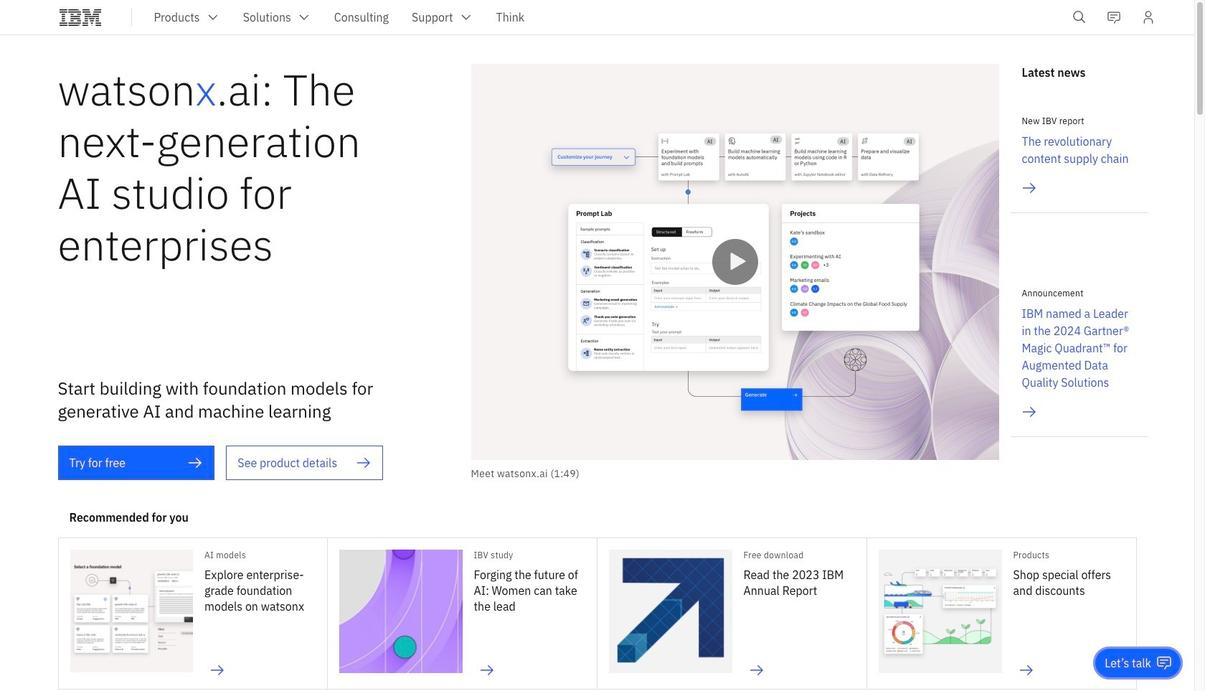 Task type: describe. For each thing, give the bounding box(es) containing it.
let's talk element
[[1106, 655, 1152, 671]]



Task type: vqa. For each thing, say whether or not it's contained in the screenshot.
Let'S Talk element
yes



